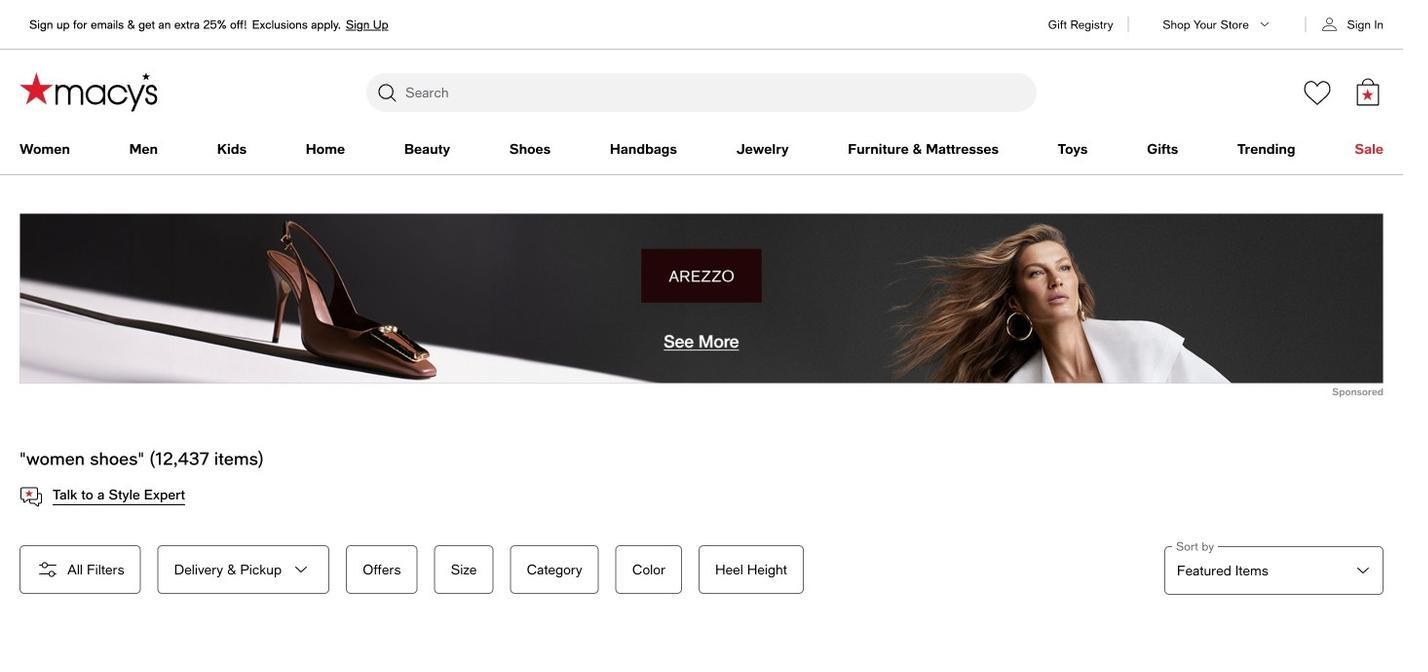 Task type: vqa. For each thing, say whether or not it's contained in the screenshot.
search large "icon"
yes



Task type: describe. For each thing, give the bounding box(es) containing it.
advertisement element
[[19, 213, 1384, 384]]

search large image
[[375, 81, 399, 104]]



Task type: locate. For each thing, give the bounding box(es) containing it.
Search text field
[[366, 73, 1037, 112]]

status
[[19, 448, 264, 470]]

shopping bag has 0 items image
[[1355, 78, 1382, 106]]



